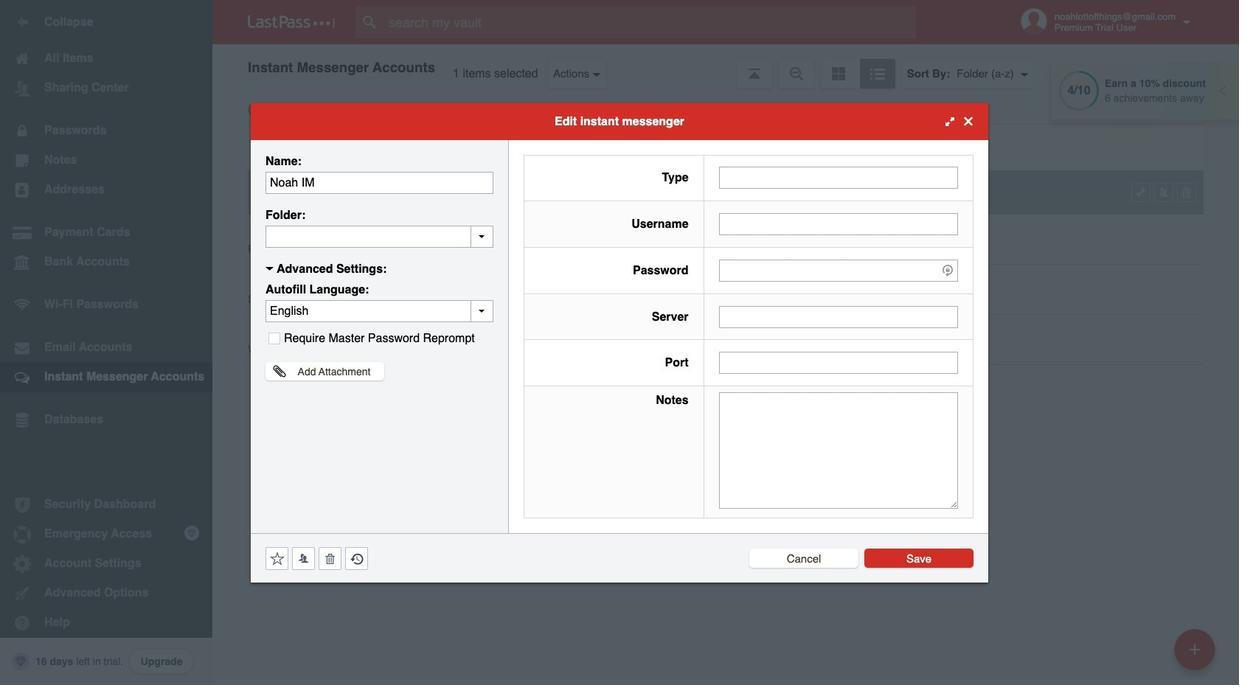 Task type: describe. For each thing, give the bounding box(es) containing it.
Search search field
[[356, 6, 945, 38]]

search my vault text field
[[356, 6, 945, 38]]



Task type: locate. For each thing, give the bounding box(es) containing it.
None text field
[[266, 172, 494, 194], [719, 213, 959, 235], [266, 225, 494, 248], [719, 306, 959, 328], [719, 352, 959, 374], [266, 172, 494, 194], [719, 213, 959, 235], [266, 225, 494, 248], [719, 306, 959, 328], [719, 352, 959, 374]]

new item navigation
[[1170, 625, 1225, 686]]

dialog
[[251, 103, 989, 583]]

vault options navigation
[[213, 44, 1240, 89]]

lastpass image
[[248, 15, 335, 29]]

main navigation navigation
[[0, 0, 213, 686]]

new item image
[[1190, 645, 1201, 655]]

None text field
[[719, 167, 959, 189], [719, 393, 959, 509], [719, 167, 959, 189], [719, 393, 959, 509]]

None password field
[[719, 260, 959, 282]]



